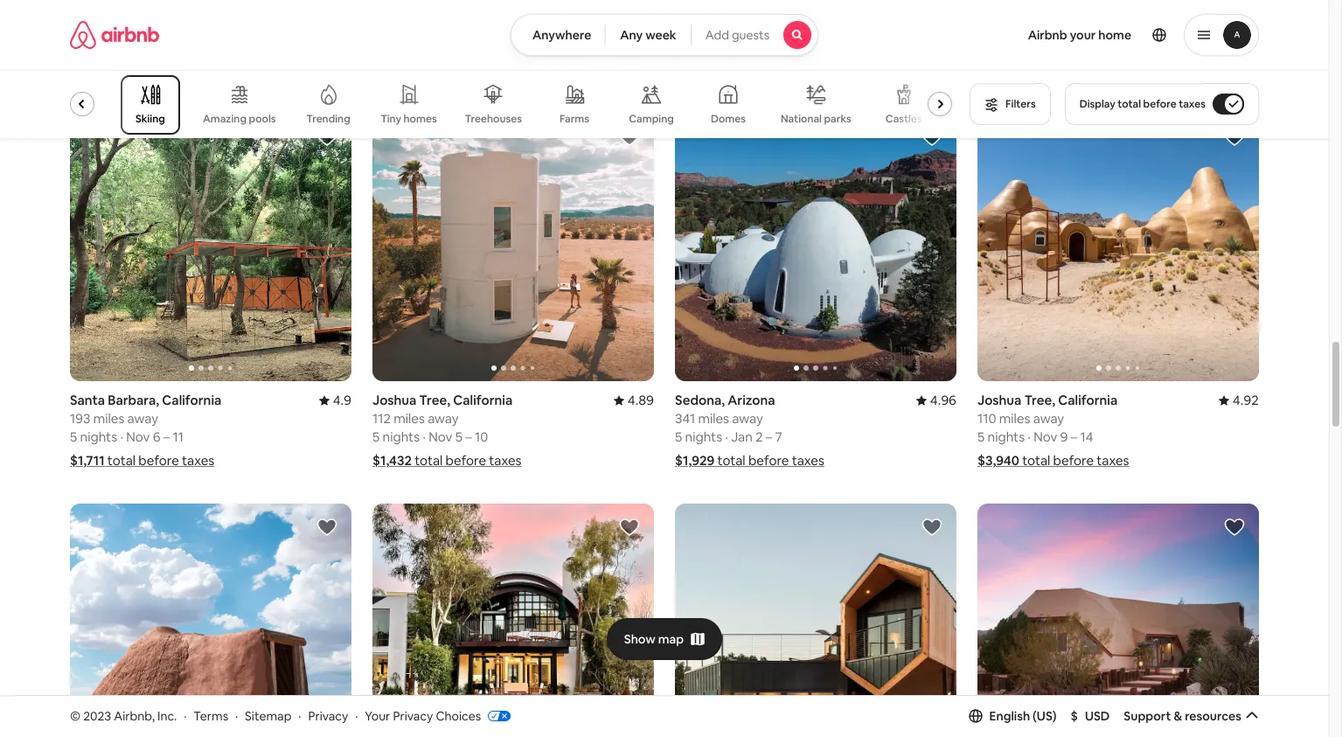 Task type: describe. For each thing, give the bounding box(es) containing it.
away inside hanksville, utah 533 miles away 5 nights · nov 4 – 9 $1,934 total before taxes
[[734, 20, 765, 37]]

5 inside 120 miles away 5 nights · nov 17 – 22 $2,996 total before taxes
[[70, 39, 77, 55]]

away inside 120 miles away 5 nights · nov 17 – 22 $2,996 total before taxes
[[128, 20, 159, 37]]

6
[[153, 429, 160, 445]]

before inside hanksville, utah 533 miles away 5 nights · nov 4 – 9 $1,934 total before taxes
[[749, 62, 789, 79]]

120 miles away 5 nights · nov 17 – 22 $2,996 total before taxes
[[70, 20, 222, 79]]

4.9
[[333, 392, 352, 408]]

english
[[989, 708, 1030, 724]]

taxes inside santa barbara, california 193 miles away 5 nights · nov 6 – 11 $1,711 total before taxes
[[182, 452, 214, 469]]

4.9 out of 5 average rating image
[[319, 392, 352, 408]]

homes
[[404, 112, 437, 126]]

terms link
[[194, 708, 228, 724]]

joshua for 112
[[372, 392, 417, 408]]

national
[[781, 112, 822, 126]]

show map
[[624, 631, 684, 647]]

· right terms link
[[235, 708, 238, 724]]

usd
[[1085, 708, 1110, 724]]

tiny homes
[[381, 112, 437, 126]]

– inside 'joshua tree, california 110 miles away 5 nights · nov 9 – 14 $3,940 total before taxes'
[[1071, 429, 1077, 445]]

sedona, arizona 341 miles away 5 nights · jan 2 – 7 $1,929 total before taxes
[[675, 392, 824, 469]]

parks
[[824, 112, 852, 126]]

5 left 10
[[455, 429, 463, 445]]

120
[[70, 20, 91, 37]]

nov inside 58 miles away · nov 26 – dec 1 $1,366 total before taxes
[[1034, 39, 1058, 55]]

58 miles away · nov 26 – dec 1 $1,366 total before taxes
[[978, 20, 1127, 79]]

nights inside 'joshua tree, california 110 miles away 5 nights · nov 9 – 14 $3,940 total before taxes'
[[988, 429, 1025, 445]]

$
[[1071, 708, 1078, 724]]

hanksville, utah 533 miles away 5 nights · nov 4 – 9 $1,934 total before taxes
[[675, 2, 825, 79]]

total inside joshua tree, california 112 miles away 5 nights · nov 5 – 10 $1,432 total before taxes
[[415, 452, 443, 469]]

$1,649 total before taxes
[[372, 62, 522, 79]]

10
[[475, 429, 488, 445]]

$1,711
[[70, 452, 105, 469]]

show map button
[[607, 618, 722, 660]]

· left your on the left of page
[[355, 708, 358, 724]]

before inside sedona, arizona 341 miles away 5 nights · jan 2 – 7 $1,929 total before taxes
[[748, 452, 789, 469]]

joshua for 110
[[978, 392, 1022, 408]]

5 down 112
[[372, 429, 380, 445]]

total inside 'joshua tree, california 110 miles away 5 nights · nov 9 – 14 $3,940 total before taxes'
[[1022, 452, 1050, 469]]

7
[[775, 429, 782, 445]]

4.98 out of 5 average rating image
[[1219, 2, 1259, 19]]

4.96 out of 5 average rating image
[[916, 392, 957, 408]]

add to wishlist: los angeles, california image
[[619, 517, 640, 538]]

add to wishlist: santa ynez, california image
[[922, 517, 943, 538]]

5 inside santa barbara, california 193 miles away 5 nights · nov 6 – 11 $1,711 total before taxes
[[70, 429, 77, 445]]

2
[[755, 429, 763, 445]]

4.87
[[628, 2, 654, 19]]

joshua tree, california 112 miles away 5 nights · nov 5 – 10 $1,432 total before taxes
[[372, 392, 522, 469]]

©
[[70, 708, 81, 724]]

$3,940
[[978, 452, 1019, 469]]

tree, for 112 miles away
[[419, 392, 450, 408]]

any
[[620, 27, 643, 43]]

arizona
[[728, 392, 775, 408]]

4
[[758, 39, 765, 55]]

tiny
[[381, 112, 401, 126]]

taxes inside hanksville, utah 533 miles away 5 nights · nov 4 – 9 $1,934 total before taxes
[[792, 62, 825, 79]]

$1,929
[[675, 452, 715, 469]]

santa barbara, california 193 miles away 5 nights · nov 6 – 11 $1,711 total before taxes
[[70, 392, 221, 469]]

nights inside sedona, arizona 341 miles away 5 nights · jan 2 – 7 $1,929 total before taxes
[[685, 429, 722, 445]]

$2,996
[[70, 62, 112, 79]]

total right $1,649
[[415, 62, 443, 79]]

anywhere
[[532, 27, 591, 43]]

26
[[1060, 39, 1075, 55]]

your
[[365, 708, 390, 724]]

· inside sedona, arizona 341 miles away 5 nights · jan 2 – 7 $1,929 total before taxes
[[725, 429, 728, 445]]

utah
[[743, 2, 773, 19]]

9 inside hanksville, utah 533 miles away 5 nights · nov 4 – 9 $1,934 total before taxes
[[778, 39, 785, 55]]

jan
[[731, 429, 753, 445]]

1
[[1115, 39, 1121, 55]]

california for 14
[[1058, 392, 1118, 408]]

5 inside 'joshua tree, california 110 miles away 5 nights · nov 9 – 14 $3,940 total before taxes'
[[978, 429, 985, 445]]

week
[[645, 27, 677, 43]]

english (us)
[[989, 708, 1057, 724]]

– inside 58 miles away · nov 26 – dec 1 $1,366 total before taxes
[[1078, 39, 1085, 55]]

total inside hanksville, utah 533 miles away 5 nights · nov 4 – 9 $1,934 total before taxes
[[718, 62, 746, 79]]

nov inside 'joshua tree, california 110 miles away 5 nights · nov 9 – 14 $3,940 total before taxes'
[[1034, 429, 1058, 445]]

miles inside 'joshua tree, california 110 miles away 5 nights · nov 9 – 14 $3,940 total before taxes'
[[999, 410, 1030, 427]]

santa
[[70, 392, 105, 408]]

nov inside joshua tree, california 112 miles away 5 nights · nov 5 – 10 $1,432 total before taxes
[[429, 429, 452, 445]]

national parks
[[781, 112, 852, 126]]

· inside santa barbara, california 193 miles away 5 nights · nov 6 – 11 $1,711 total before taxes
[[120, 429, 123, 445]]

· inside 58 miles away · nov 26 – dec 1 $1,366 total before taxes
[[1028, 39, 1031, 55]]

193
[[70, 410, 90, 427]]

nov inside hanksville, utah 533 miles away 5 nights · nov 4 – 9 $1,934 total before taxes
[[731, 39, 755, 55]]

4.96
[[930, 392, 957, 408]]

· left privacy link
[[298, 708, 301, 724]]

camping
[[629, 112, 674, 126]]

miles inside sedona, arizona 341 miles away 5 nights · jan 2 – 7 $1,929 total before taxes
[[698, 410, 729, 427]]

22
[[178, 39, 192, 55]]

17
[[153, 39, 165, 55]]

taxes inside 120 miles away 5 nights · nov 17 – 22 $2,996 total before taxes
[[189, 62, 222, 79]]

5 inside hanksville, utah 533 miles away 5 nights · nov 4 – 9 $1,934 total before taxes
[[675, 39, 682, 55]]

inc.
[[157, 708, 177, 724]]

display total before taxes
[[1080, 97, 1206, 111]]

miles inside 120 miles away 5 nights · nov 17 – 22 $2,996 total before taxes
[[94, 20, 125, 37]]

1 privacy from the left
[[308, 708, 348, 724]]

· inside 'joshua tree, california 110 miles away 5 nights · nov 9 – 14 $3,940 total before taxes'
[[1028, 429, 1031, 445]]

sitemap link
[[245, 708, 292, 724]]

domes
[[711, 112, 746, 126]]

sitemap
[[245, 708, 292, 724]]

privacy link
[[308, 708, 348, 724]]

total inside santa barbara, california 193 miles away 5 nights · nov 6 – 11 $1,711 total before taxes
[[107, 452, 136, 469]]

before inside 58 miles away · nov 26 – dec 1 $1,366 total before taxes
[[1051, 62, 1092, 79]]

miles inside santa barbara, california 193 miles away 5 nights · nov 6 – 11 $1,711 total before taxes
[[93, 410, 124, 427]]

trending
[[306, 112, 350, 126]]

resources
[[1185, 708, 1242, 724]]

profile element
[[840, 0, 1259, 70]]

14
[[1080, 429, 1093, 445]]

add
[[705, 27, 729, 43]]

home
[[1098, 27, 1131, 43]]

add to wishlist: joshua tree, california image
[[619, 127, 640, 148]]

airbnb,
[[114, 708, 155, 724]]

miles inside hanksville, utah 533 miles away 5 nights · nov 4 – 9 $1,934 total before taxes
[[700, 20, 731, 37]]

castles
[[886, 112, 922, 126]]

guests
[[732, 27, 770, 43]]

112
[[372, 410, 391, 427]]

nights inside joshua tree, california 112 miles away 5 nights · nov 5 – 10 $1,432 total before taxes
[[383, 429, 420, 445]]

your privacy choices
[[365, 708, 481, 724]]

support
[[1124, 708, 1171, 724]]

4.92
[[1233, 392, 1259, 408]]



Task type: locate. For each thing, give the bounding box(es) containing it.
9 right 4
[[778, 39, 785, 55]]

total right $3,940
[[1022, 452, 1050, 469]]

airbnb
[[1028, 27, 1067, 43]]

privacy inside your privacy choices "link"
[[393, 708, 433, 724]]

tree, inside joshua tree, california 112 miles away 5 nights · nov 5 – 10 $1,432 total before taxes
[[419, 392, 450, 408]]

nov inside santa barbara, california 193 miles away 5 nights · nov 6 – 11 $1,711 total before taxes
[[126, 429, 150, 445]]

joshua inside 'joshua tree, california 110 miles away 5 nights · nov 9 – 14 $3,940 total before taxes'
[[978, 392, 1022, 408]]

5
[[70, 39, 77, 55], [675, 39, 682, 55], [70, 429, 77, 445], [372, 429, 380, 445], [455, 429, 463, 445], [675, 429, 682, 445], [978, 429, 985, 445]]

taxes inside sedona, arizona 341 miles away 5 nights · jan 2 – 7 $1,929 total before taxes
[[792, 452, 824, 469]]

2 horizontal spatial california
[[1058, 392, 1118, 408]]

before inside santa barbara, california 193 miles away 5 nights · nov 6 – 11 $1,711 total before taxes
[[138, 452, 179, 469]]

miles right 58 at the right
[[995, 20, 1027, 37]]

0 horizontal spatial privacy
[[308, 708, 348, 724]]

before down 2
[[748, 452, 789, 469]]

nov inside 120 miles away 5 nights · nov 17 – 22 $2,996 total before taxes
[[126, 39, 150, 55]]

– right 6
[[163, 429, 170, 445]]

· left 10
[[423, 429, 426, 445]]

1 horizontal spatial tree,
[[1024, 392, 1055, 408]]

nights up "$1,929"
[[685, 429, 722, 445]]

5 inside sedona, arizona 341 miles away 5 nights · jan 2 – 7 $1,929 total before taxes
[[675, 429, 682, 445]]

· left the 26
[[1028, 39, 1031, 55]]

· right inc.
[[184, 708, 187, 724]]

total inside 120 miles away 5 nights · nov 17 – 22 $2,996 total before taxes
[[115, 62, 143, 79]]

· left 14
[[1028, 429, 1031, 445]]

california for 10
[[453, 392, 513, 408]]

nov left 17
[[126, 39, 150, 55]]

airbnb your home
[[1028, 27, 1131, 43]]

2 joshua from the left
[[978, 392, 1022, 408]]

before
[[146, 62, 186, 79], [446, 62, 487, 79], [749, 62, 789, 79], [1051, 62, 1092, 79], [1143, 97, 1177, 111], [138, 452, 179, 469], [446, 452, 486, 469], [748, 452, 789, 469], [1053, 452, 1094, 469]]

341
[[675, 410, 695, 427]]

1 joshua from the left
[[372, 392, 417, 408]]

miles down the santa
[[93, 410, 124, 427]]

2023
[[83, 708, 111, 724]]

away up the 26
[[1029, 20, 1060, 37]]

11
[[173, 429, 184, 445]]

– inside santa barbara, california 193 miles away 5 nights · nov 6 – 11 $1,711 total before taxes
[[163, 429, 170, 445]]

total
[[115, 62, 143, 79], [415, 62, 443, 79], [718, 62, 746, 79], [1020, 62, 1048, 79], [1118, 97, 1141, 111], [107, 452, 136, 469], [415, 452, 443, 469], [717, 452, 746, 469], [1022, 452, 1050, 469]]

group
[[49, 70, 959, 138], [70, 114, 352, 381], [372, 114, 654, 381], [675, 114, 957, 381], [978, 114, 1259, 381], [70, 504, 352, 737], [372, 504, 654, 737], [675, 504, 957, 737], [978, 504, 1259, 737]]

total right $1,711
[[107, 452, 136, 469]]

add guests button
[[691, 14, 819, 56]]

nov left the 26
[[1034, 39, 1058, 55]]

5 down 193
[[70, 429, 77, 445]]

1 horizontal spatial joshua
[[978, 392, 1022, 408]]

sedona,
[[675, 392, 725, 408]]

tree,
[[419, 392, 450, 408], [1024, 392, 1055, 408]]

nights up $1,432 on the left bottom
[[383, 429, 420, 445]]

miles
[[94, 20, 125, 37], [700, 20, 731, 37], [995, 20, 1027, 37], [93, 410, 124, 427], [394, 410, 425, 427], [698, 410, 729, 427], [999, 410, 1030, 427]]

· left 6
[[120, 429, 123, 445]]

taxes inside joshua tree, california 112 miles away 5 nights · nov 5 – 10 $1,432 total before taxes
[[489, 452, 522, 469]]

– left 7
[[766, 429, 772, 445]]

before inside button
[[1143, 97, 1177, 111]]

miles down hanksville,
[[700, 20, 731, 37]]

0 horizontal spatial tree,
[[419, 392, 450, 408]]

any week button
[[605, 14, 691, 56]]

california up 11
[[162, 392, 221, 408]]

treehouses
[[465, 112, 522, 126]]

nights
[[80, 39, 117, 55], [685, 39, 722, 55], [80, 429, 117, 445], [383, 429, 420, 445], [685, 429, 722, 445], [988, 429, 1025, 445]]

nov left 6
[[126, 429, 150, 445]]

– left 10
[[465, 429, 472, 445]]

before right display on the top
[[1143, 97, 1177, 111]]

&
[[1174, 708, 1182, 724]]

4.92 out of 5 average rating image
[[1219, 392, 1259, 408]]

amazing pools
[[203, 112, 276, 126]]

total down add guests
[[718, 62, 746, 79]]

filters
[[1006, 97, 1036, 111]]

$1,934
[[675, 62, 715, 79]]

5 down 120
[[70, 39, 77, 55]]

1 california from the left
[[162, 392, 221, 408]]

joshua up the 110 on the bottom right of the page
[[978, 392, 1022, 408]]

group containing national parks
[[49, 70, 959, 138]]

add guests
[[705, 27, 770, 43]]

© 2023 airbnb, inc. ·
[[70, 708, 187, 724]]

– right the 26
[[1078, 39, 1085, 55]]

your privacy choices link
[[365, 708, 511, 725]]

away down arizona
[[732, 410, 763, 427]]

total down jan
[[717, 452, 746, 469]]

miles inside 58 miles away · nov 26 – dec 1 $1,366 total before taxes
[[995, 20, 1027, 37]]

map
[[658, 631, 684, 647]]

joshua up 112
[[372, 392, 417, 408]]

joshua inside joshua tree, california 112 miles away 5 nights · nov 5 – 10 $1,432 total before taxes
[[372, 392, 417, 408]]

5 down the 110 on the bottom right of the page
[[978, 429, 985, 445]]

total right display on the top
[[1118, 97, 1141, 111]]

1 tree, from the left
[[419, 392, 450, 408]]

$1,649
[[372, 62, 412, 79]]

(us)
[[1033, 708, 1057, 724]]

joshua tree, california 110 miles away 5 nights · nov 9 – 14 $3,940 total before taxes
[[978, 392, 1129, 469]]

support & resources button
[[1124, 708, 1259, 724]]

display total before taxes button
[[1065, 83, 1259, 125]]

california
[[162, 392, 221, 408], [453, 392, 513, 408], [1058, 392, 1118, 408]]

miles right the 110 on the bottom right of the page
[[999, 410, 1030, 427]]

· inside joshua tree, california 112 miles away 5 nights · nov 5 – 10 $1,432 total before taxes
[[423, 429, 426, 445]]

before down 14
[[1053, 452, 1094, 469]]

skiing
[[136, 112, 165, 126]]

– inside 120 miles away 5 nights · nov 17 – 22 $2,996 total before taxes
[[168, 39, 175, 55]]

· inside 120 miles away 5 nights · nov 17 – 22 $2,996 total before taxes
[[120, 39, 123, 55]]

show
[[624, 631, 656, 647]]

nights down 193
[[80, 429, 117, 445]]

miles right 120
[[94, 20, 125, 37]]

nov left 14
[[1034, 429, 1058, 445]]

filters button
[[970, 83, 1051, 125]]

2 tree, from the left
[[1024, 392, 1055, 408]]

before down 17
[[146, 62, 186, 79]]

– inside joshua tree, california 112 miles away 5 nights · nov 5 – 10 $1,432 total before taxes
[[465, 429, 472, 445]]

· inside hanksville, utah 533 miles away 5 nights · nov 4 – 9 $1,934 total before taxes
[[725, 39, 728, 55]]

9 inside 'joshua tree, california 110 miles away 5 nights · nov 9 – 14 $3,940 total before taxes'
[[1060, 429, 1068, 445]]

before inside 'joshua tree, california 110 miles away 5 nights · nov 9 – 14 $3,940 total before taxes'
[[1053, 452, 1094, 469]]

None search field
[[511, 14, 819, 56]]

farms
[[560, 112, 589, 126]]

0 horizontal spatial 9
[[778, 39, 785, 55]]

privacy
[[308, 708, 348, 724], [393, 708, 433, 724]]

– right 4
[[768, 39, 775, 55]]

privacy right your on the left of page
[[393, 708, 433, 724]]

any week
[[620, 27, 677, 43]]

away right the 110 on the bottom right of the page
[[1033, 410, 1064, 427]]

add to wishlist: santa barbara, california image
[[317, 127, 338, 148]]

privacy left your on the left of page
[[308, 708, 348, 724]]

nights inside 120 miles away 5 nights · nov 17 – 22 $2,996 total before taxes
[[80, 39, 117, 55]]

your
[[1070, 27, 1096, 43]]

joshua
[[372, 392, 417, 408], [978, 392, 1022, 408]]

california for 11
[[162, 392, 221, 408]]

taxes
[[189, 62, 222, 79], [490, 62, 522, 79], [792, 62, 825, 79], [1095, 62, 1127, 79], [1179, 97, 1206, 111], [182, 452, 214, 469], [489, 452, 522, 469], [792, 452, 824, 469], [1097, 452, 1129, 469]]

1 add to wishlist: joshua tree, california image from the top
[[1224, 127, 1245, 148]]

9
[[778, 39, 785, 55], [1060, 429, 1068, 445]]

– inside sedona, arizona 341 miles away 5 nights · jan 2 – 7 $1,929 total before taxes
[[766, 429, 772, 445]]

taxes inside 58 miles away · nov 26 – dec 1 $1,366 total before taxes
[[1095, 62, 1127, 79]]

5 down '341'
[[675, 429, 682, 445]]

away inside sedona, arizona 341 miles away 5 nights · jan 2 – 7 $1,929 total before taxes
[[732, 410, 763, 427]]

taxes inside 'joshua tree, california 110 miles away 5 nights · nov 9 – 14 $3,940 total before taxes'
[[1097, 452, 1129, 469]]

0 horizontal spatial joshua
[[372, 392, 417, 408]]

before up treehouses
[[446, 62, 487, 79]]

airbnb your home link
[[1018, 17, 1142, 53]]

58
[[978, 20, 993, 37]]

away inside santa barbara, california 193 miles away 5 nights · nov 6 – 11 $1,711 total before taxes
[[127, 410, 158, 427]]

· left 17
[[120, 39, 123, 55]]

nov
[[126, 39, 150, 55], [731, 39, 755, 55], [1034, 39, 1058, 55], [126, 429, 150, 445], [429, 429, 452, 445], [1034, 429, 1058, 445]]

1 horizontal spatial privacy
[[393, 708, 433, 724]]

total inside 58 miles away · nov 26 – dec 1 $1,366 total before taxes
[[1020, 62, 1048, 79]]

none search field containing anywhere
[[511, 14, 819, 56]]

before down 4
[[749, 62, 789, 79]]

away down barbara,
[[127, 410, 158, 427]]

away up 17
[[128, 20, 159, 37]]

2 privacy from the left
[[393, 708, 433, 724]]

– right 17
[[168, 39, 175, 55]]

taxes inside button
[[1179, 97, 1206, 111]]

before inside joshua tree, california 112 miles away 5 nights · nov 5 – 10 $1,432 total before taxes
[[446, 452, 486, 469]]

nights inside hanksville, utah 533 miles away 5 nights · nov 4 – 9 $1,934 total before taxes
[[685, 39, 722, 55]]

nov left 4
[[731, 39, 755, 55]]

miles inside joshua tree, california 112 miles away 5 nights · nov 5 – 10 $1,432 total before taxes
[[394, 410, 425, 427]]

nights inside santa barbara, california 193 miles away 5 nights · nov 6 – 11 $1,711 total before taxes
[[80, 429, 117, 445]]

away
[[128, 20, 159, 37], [734, 20, 765, 37], [1029, 20, 1060, 37], [127, 410, 158, 427], [428, 410, 459, 427], [732, 410, 763, 427], [1033, 410, 1064, 427]]

0 horizontal spatial california
[[162, 392, 221, 408]]

9 left 14
[[1060, 429, 1068, 445]]

away inside 58 miles away · nov 26 – dec 1 $1,366 total before taxes
[[1029, 20, 1060, 37]]

away inside joshua tree, california 112 miles away 5 nights · nov 5 – 10 $1,432 total before taxes
[[428, 410, 459, 427]]

0 vertical spatial add to wishlist: joshua tree, california image
[[1224, 127, 1245, 148]]

hanksville,
[[675, 2, 741, 19]]

terms
[[194, 708, 228, 724]]

add to wishlist: joshua tree, california image
[[1224, 127, 1245, 148], [1224, 517, 1245, 538]]

total right $1,432 on the left bottom
[[415, 452, 443, 469]]

· left jan
[[725, 429, 728, 445]]

tree, inside 'joshua tree, california 110 miles away 5 nights · nov 9 – 14 $3,940 total before taxes'
[[1024, 392, 1055, 408]]

nights up $2,996
[[80, 39, 117, 55]]

california up 14
[[1058, 392, 1118, 408]]

before down 6
[[138, 452, 179, 469]]

california up 10
[[453, 392, 513, 408]]

110
[[978, 410, 996, 427]]

4.89
[[628, 392, 654, 408]]

nights up the $1,934
[[685, 39, 722, 55]]

add to wishlist: sedona, arizona image
[[922, 127, 943, 148]]

before down the 26
[[1051, 62, 1092, 79]]

total up filters
[[1020, 62, 1048, 79]]

california inside santa barbara, california 193 miles away 5 nights · nov 6 – 11 $1,711 total before taxes
[[162, 392, 221, 408]]

1 vertical spatial 9
[[1060, 429, 1068, 445]]

nights up $3,940
[[988, 429, 1025, 445]]

away down utah at the top right of the page
[[734, 20, 765, 37]]

4.87 out of 5 average rating image
[[614, 2, 654, 19]]

miles down sedona,
[[698, 410, 729, 427]]

3 california from the left
[[1058, 392, 1118, 408]]

miles right 112
[[394, 410, 425, 427]]

1 vertical spatial add to wishlist: joshua tree, california image
[[1224, 517, 1245, 538]]

dec
[[1088, 39, 1112, 55]]

– left 14
[[1071, 429, 1077, 445]]

away inside 'joshua tree, california 110 miles away 5 nights · nov 9 – 14 $3,940 total before taxes'
[[1033, 410, 1064, 427]]

california inside 'joshua tree, california 110 miles away 5 nights · nov 9 – 14 $3,940 total before taxes'
[[1058, 392, 1118, 408]]

tree, for 110 miles away
[[1024, 392, 1055, 408]]

anywhere button
[[511, 14, 606, 56]]

4.89 out of 5 average rating image
[[614, 392, 654, 408]]

total right $2,996
[[115, 62, 143, 79]]

away right 112
[[428, 410, 459, 427]]

$1,432
[[372, 452, 412, 469]]

total inside sedona, arizona 341 miles away 5 nights · jan 2 – 7 $1,929 total before taxes
[[717, 452, 746, 469]]

0 vertical spatial 9
[[778, 39, 785, 55]]

mansions
[[50, 112, 96, 126]]

– inside hanksville, utah 533 miles away 5 nights · nov 4 – 9 $1,934 total before taxes
[[768, 39, 775, 55]]

display
[[1080, 97, 1116, 111]]

california inside joshua tree, california 112 miles away 5 nights · nov 5 – 10 $1,432 total before taxes
[[453, 392, 513, 408]]

barbara,
[[108, 392, 159, 408]]

before inside 120 miles away 5 nights · nov 17 – 22 $2,996 total before taxes
[[146, 62, 186, 79]]

pools
[[249, 112, 276, 126]]

total inside button
[[1118, 97, 1141, 111]]

2 add to wishlist: joshua tree, california image from the top
[[1224, 517, 1245, 538]]

add to wishlist: cameron, arizona image
[[317, 517, 338, 538]]

1 horizontal spatial 9
[[1060, 429, 1068, 445]]

5 down 533
[[675, 39, 682, 55]]

· left guests
[[725, 39, 728, 55]]

english (us) button
[[968, 708, 1057, 724]]

nov left 10
[[429, 429, 452, 445]]

before down 10
[[446, 452, 486, 469]]

2 california from the left
[[453, 392, 513, 408]]

–
[[168, 39, 175, 55], [768, 39, 775, 55], [1078, 39, 1085, 55], [163, 429, 170, 445], [465, 429, 472, 445], [766, 429, 772, 445], [1071, 429, 1077, 445]]

1 horizontal spatial california
[[453, 392, 513, 408]]

support & resources
[[1124, 708, 1242, 724]]

terms · sitemap · privacy ·
[[194, 708, 358, 724]]



Task type: vqa. For each thing, say whether or not it's contained in the screenshot.
"Nov" in 'Santa Barbara, California 193 miles away 5 nights · Nov 6 – 11 $1,711 total before taxes'
yes



